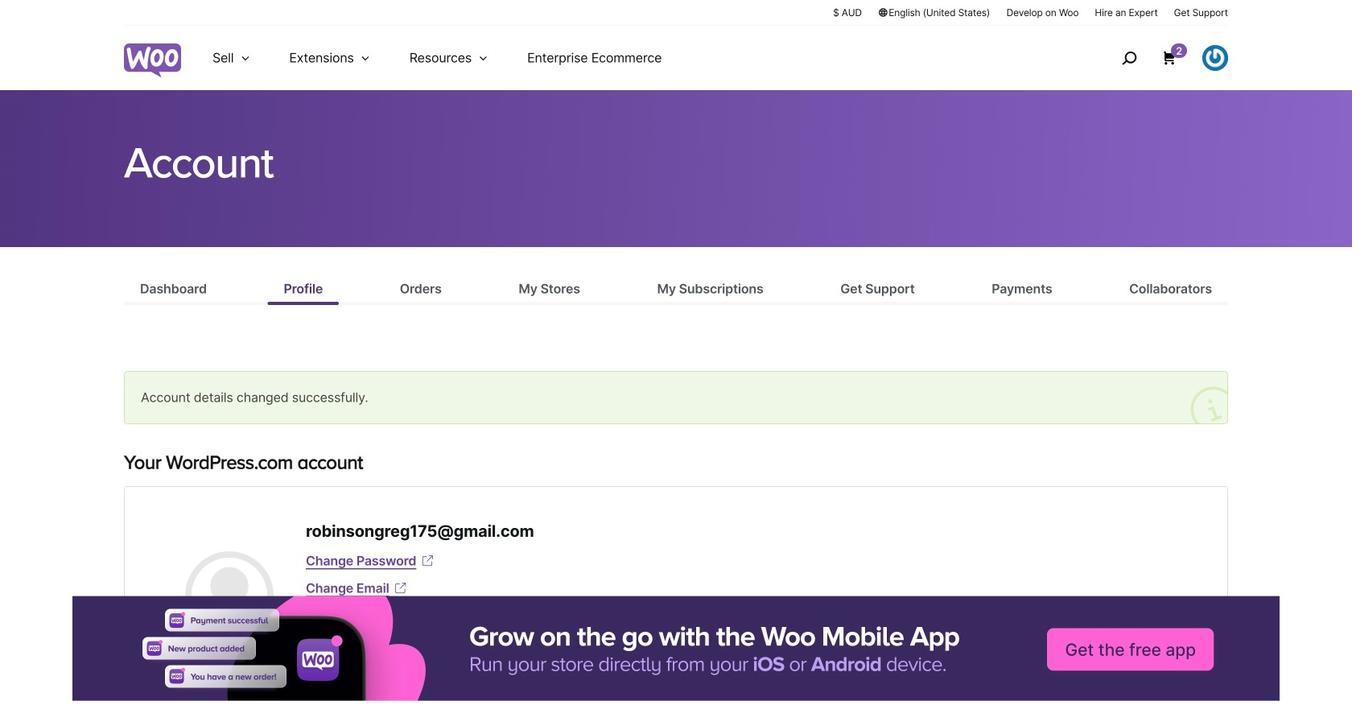 Task type: locate. For each thing, give the bounding box(es) containing it.
gravatar image image
[[185, 551, 274, 640]]

external link image
[[393, 580, 409, 596]]

alert
[[124, 371, 1228, 424]]

service navigation menu element
[[1088, 32, 1228, 84]]

external link image
[[420, 553, 436, 569]]



Task type: describe. For each thing, give the bounding box(es) containing it.
open account menu image
[[1203, 45, 1228, 71]]

search image
[[1117, 45, 1142, 71]]



Task type: vqa. For each thing, say whether or not it's contained in the screenshot.
checkbox
no



